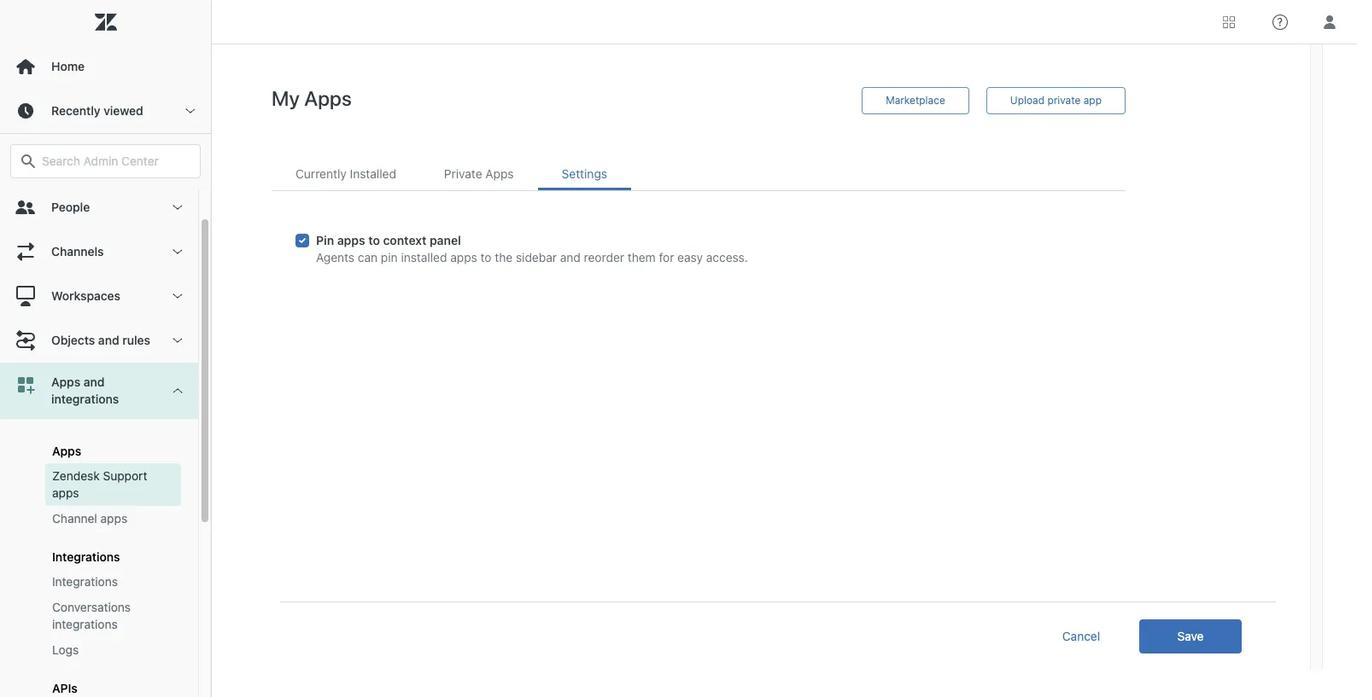 Task type: describe. For each thing, give the bounding box(es) containing it.
zendesk support apps
[[52, 469, 147, 501]]

workspaces button
[[0, 274, 198, 319]]

viewed
[[104, 103, 143, 118]]

1 horizontal spatial apps
[[100, 512, 127, 526]]

recently viewed
[[51, 103, 143, 118]]

and for apps
[[84, 375, 105, 390]]

people button
[[0, 185, 198, 230]]

logs element
[[52, 642, 79, 659]]

home
[[51, 59, 85, 73]]

tree inside primary element
[[0, 185, 211, 698]]

help image
[[1273, 14, 1288, 29]]

channel apps
[[52, 512, 127, 526]]

integrations inside conversations integrations
[[52, 618, 118, 632]]

apps for apps element on the left bottom of the page
[[52, 444, 81, 459]]

recently
[[51, 103, 100, 118]]

integrations link
[[45, 570, 181, 595]]

apps and integrations button
[[0, 363, 198, 419]]

home button
[[0, 44, 211, 89]]

conversations integrations link
[[45, 595, 181, 638]]

apps for apps and integrations
[[51, 375, 80, 390]]

logs
[[52, 643, 79, 658]]

channel
[[52, 512, 97, 526]]

2 integrations element from the top
[[52, 574, 118, 591]]

objects and rules
[[51, 333, 150, 348]]

objects and rules button
[[0, 319, 198, 363]]

1 integrations element from the top
[[52, 550, 120, 565]]

logs link
[[45, 638, 181, 664]]

1 integrations from the top
[[52, 550, 120, 565]]

zendesk products image
[[1223, 16, 1235, 28]]

objects
[[51, 333, 95, 348]]

tree item inside primary element
[[0, 363, 198, 698]]

channels
[[51, 244, 104, 259]]

conversations
[[52, 600, 131, 615]]

none search field inside primary element
[[2, 144, 209, 179]]

rules
[[122, 333, 150, 348]]

zendesk support apps link
[[45, 464, 181, 507]]



Task type: locate. For each thing, give the bounding box(es) containing it.
apps
[[51, 375, 80, 390], [52, 444, 81, 459]]

1 vertical spatial and
[[84, 375, 105, 390]]

2 integrations from the top
[[52, 575, 118, 589]]

zendesk
[[52, 469, 100, 483]]

tree item
[[0, 363, 198, 698]]

apps down zendesk
[[52, 486, 79, 501]]

conversations integrations element
[[52, 600, 174, 634]]

0 vertical spatial integrations element
[[52, 550, 120, 565]]

apps down zendesk support apps link
[[100, 512, 127, 526]]

integrations inside dropdown button
[[51, 392, 119, 407]]

integrations up 'integrations' link
[[52, 550, 120, 565]]

None search field
[[2, 144, 209, 179]]

and inside "objects and rules" dropdown button
[[98, 333, 119, 348]]

integrations
[[51, 392, 119, 407], [52, 618, 118, 632]]

tree containing people
[[0, 185, 211, 698]]

zendesk support apps element
[[52, 468, 174, 502]]

recently viewed button
[[0, 89, 211, 133]]

integrations element up 'integrations' link
[[52, 550, 120, 565]]

apps inside zendesk support apps
[[52, 486, 79, 501]]

tree item containing apps and integrations
[[0, 363, 198, 698]]

primary element
[[0, 0, 212, 698]]

0 horizontal spatial apps
[[52, 486, 79, 501]]

0 vertical spatial and
[[98, 333, 119, 348]]

apis
[[52, 682, 78, 696]]

and down "objects and rules" dropdown button
[[84, 375, 105, 390]]

integrations element
[[52, 550, 120, 565], [52, 574, 118, 591]]

and left rules
[[98, 333, 119, 348]]

support
[[103, 469, 147, 483]]

apps down 'objects'
[[51, 375, 80, 390]]

apps and integrations group
[[0, 419, 198, 698]]

0 vertical spatial integrations
[[52, 550, 120, 565]]

1 vertical spatial integrations
[[52, 618, 118, 632]]

tree
[[0, 185, 211, 698]]

integrations up conversations
[[52, 575, 118, 589]]

integrations element up conversations
[[52, 574, 118, 591]]

and inside 'apps and integrations'
[[84, 375, 105, 390]]

integrations down conversations
[[52, 618, 118, 632]]

people
[[51, 200, 90, 214]]

apps up zendesk
[[52, 444, 81, 459]]

channel apps element
[[52, 511, 127, 528]]

0 vertical spatial apps
[[51, 375, 80, 390]]

1 vertical spatial apps
[[100, 512, 127, 526]]

apps
[[52, 486, 79, 501], [100, 512, 127, 526]]

channel apps link
[[45, 507, 181, 532]]

and for objects
[[98, 333, 119, 348]]

apps element
[[52, 444, 81, 459]]

apps inside 'apps and integrations'
[[51, 375, 80, 390]]

0 vertical spatial integrations
[[51, 392, 119, 407]]

and
[[98, 333, 119, 348], [84, 375, 105, 390]]

apps inside group
[[52, 444, 81, 459]]

conversations integrations
[[52, 600, 131, 632]]

1 vertical spatial integrations
[[52, 575, 118, 589]]

integrations up apps element on the left bottom of the page
[[51, 392, 119, 407]]

workspaces
[[51, 289, 120, 303]]

user menu image
[[1319, 11, 1341, 33]]

apps and integrations
[[51, 375, 119, 407]]

channels button
[[0, 230, 198, 274]]

apis element
[[52, 682, 78, 696]]

1 vertical spatial apps
[[52, 444, 81, 459]]

0 vertical spatial apps
[[52, 486, 79, 501]]

Search Admin Center field
[[42, 154, 190, 169]]

integrations
[[52, 550, 120, 565], [52, 575, 118, 589]]

1 vertical spatial integrations element
[[52, 574, 118, 591]]



Task type: vqa. For each thing, say whether or not it's contained in the screenshot.
Zendesk Support apps
yes



